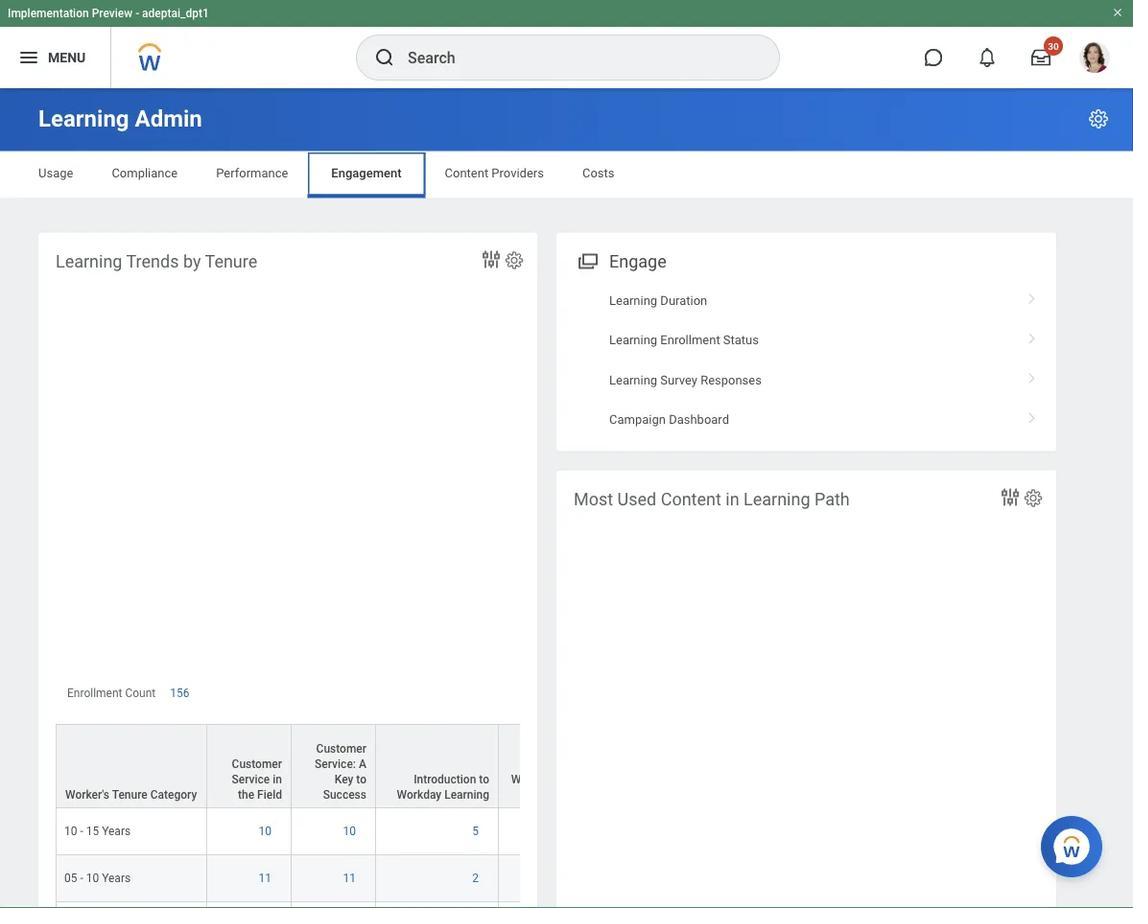Task type: locate. For each thing, give the bounding box(es) containing it.
chevron right image inside the 'learning enrollment status' link
[[1020, 326, 1045, 346]]

implementation
[[8, 7, 89, 20]]

learning up campaign
[[609, 373, 658, 387]]

providers
[[492, 166, 544, 180]]

chevron right image inside learning duration link
[[1020, 287, 1045, 306]]

usage
[[38, 166, 73, 180]]

configure this page image
[[1087, 107, 1110, 131]]

30 button
[[1020, 36, 1063, 79]]

content left in
[[661, 489, 722, 510]]

learning right in
[[744, 489, 810, 510]]

learning down the engage
[[609, 293, 658, 308]]

learning
[[38, 105, 129, 132], [56, 251, 122, 272], [609, 293, 658, 308], [609, 333, 658, 347], [609, 373, 658, 387], [744, 489, 810, 510]]

performance
[[216, 166, 288, 180]]

dashboard
[[669, 413, 729, 427]]

responses
[[701, 373, 762, 387]]

1 vertical spatial configure and view chart data image
[[999, 486, 1022, 509]]

tenure
[[205, 251, 257, 272]]

configure and view chart data image for learning trends by tenure
[[480, 248, 503, 271]]

close environment banner image
[[1112, 7, 1124, 18]]

content left providers
[[445, 166, 489, 180]]

content inside "element"
[[661, 489, 722, 510]]

chevron right image
[[1020, 287, 1045, 306], [1020, 366, 1045, 385]]

0 vertical spatial chevron right image
[[1020, 287, 1045, 306]]

1 vertical spatial chevron right image
[[1020, 406, 1045, 425]]

learning trends by tenure element
[[38, 233, 537, 909]]

0 vertical spatial content
[[445, 166, 489, 180]]

list
[[557, 281, 1057, 440]]

configure and view chart data image
[[480, 248, 503, 271], [999, 486, 1022, 509]]

1 chevron right image from the top
[[1020, 326, 1045, 346]]

learning for learning admin
[[38, 105, 129, 132]]

0 horizontal spatial configure and view chart data image
[[480, 248, 503, 271]]

configure most used content in learning path image
[[1023, 488, 1044, 509]]

path
[[815, 489, 850, 510]]

0 vertical spatial configure and view chart data image
[[480, 248, 503, 271]]

learning duration link
[[557, 281, 1057, 321]]

learning admin main content
[[0, 88, 1133, 909]]

menu button
[[0, 27, 111, 88]]

menu banner
[[0, 0, 1133, 88]]

learning up "usage"
[[38, 105, 129, 132]]

costs
[[582, 166, 615, 180]]

most
[[574, 489, 613, 510]]

survey
[[661, 373, 698, 387]]

tab list containing usage
[[19, 152, 1114, 198]]

learning left "trends"
[[56, 251, 122, 272]]

learning inside "element"
[[744, 489, 810, 510]]

1 vertical spatial content
[[661, 489, 722, 510]]

configure and view chart data image left configure learning trends by tenure icon
[[480, 248, 503, 271]]

1 horizontal spatial content
[[661, 489, 722, 510]]

learning survey responses link
[[557, 360, 1057, 400]]

most used content in learning path
[[574, 489, 850, 510]]

list containing learning duration
[[557, 281, 1057, 440]]

chevron right image inside campaign dashboard link
[[1020, 406, 1045, 425]]

1 chevron right image from the top
[[1020, 287, 1045, 306]]

menu group image
[[574, 247, 600, 273]]

preview
[[92, 7, 133, 20]]

tab list inside learning admin "main content"
[[19, 152, 1114, 198]]

chevron right image
[[1020, 326, 1045, 346], [1020, 406, 1045, 425]]

chevron right image for campaign dashboard
[[1020, 406, 1045, 425]]

configure and view chart data image left configure most used content in learning path image
[[999, 486, 1022, 509]]

2 chevron right image from the top
[[1020, 366, 1045, 385]]

profile logan mcneil image
[[1080, 42, 1110, 77]]

0 horizontal spatial content
[[445, 166, 489, 180]]

used
[[618, 489, 657, 510]]

content
[[445, 166, 489, 180], [661, 489, 722, 510]]

tab list
[[19, 152, 1114, 198]]

0 vertical spatial chevron right image
[[1020, 326, 1045, 346]]

1 vertical spatial chevron right image
[[1020, 366, 1045, 385]]

2 chevron right image from the top
[[1020, 406, 1045, 425]]

learning duration
[[609, 293, 708, 308]]

learning for learning trends by tenure
[[56, 251, 122, 272]]

learning down "learning duration"
[[609, 333, 658, 347]]

1 horizontal spatial configure and view chart data image
[[999, 486, 1022, 509]]

chevron right image inside learning survey responses link
[[1020, 366, 1045, 385]]

configure and view chart data image inside most used content in learning path "element"
[[999, 486, 1022, 509]]

configure and view chart data image inside learning trends by tenure element
[[480, 248, 503, 271]]



Task type: vqa. For each thing, say whether or not it's contained in the screenshot.
'Performance' link
no



Task type: describe. For each thing, give the bounding box(es) containing it.
admin
[[135, 105, 202, 132]]

chevron right image for learning duration
[[1020, 287, 1045, 306]]

engage
[[609, 251, 667, 272]]

learning for learning survey responses
[[609, 373, 658, 387]]

30
[[1048, 40, 1059, 52]]

engagement
[[331, 166, 402, 180]]

in
[[726, 489, 740, 510]]

chevron right image for learning enrollment status
[[1020, 326, 1045, 346]]

campaign dashboard
[[609, 413, 729, 427]]

notifications large image
[[978, 48, 997, 67]]

chevron right image for learning survey responses
[[1020, 366, 1045, 385]]

compliance
[[112, 166, 178, 180]]

learning survey responses
[[609, 373, 762, 387]]

content inside tab list
[[445, 166, 489, 180]]

adeptai_dpt1
[[142, 7, 209, 20]]

content providers
[[445, 166, 544, 180]]

most used content in learning path element
[[557, 471, 1057, 909]]

learning admin
[[38, 105, 202, 132]]

learning for learning enrollment status
[[609, 333, 658, 347]]

list inside learning admin "main content"
[[557, 281, 1057, 440]]

learning enrollment status
[[609, 333, 759, 347]]

status
[[723, 333, 759, 347]]

duration
[[661, 293, 708, 308]]

implementation preview -   adeptai_dpt1
[[8, 7, 209, 20]]

campaign
[[609, 413, 666, 427]]

campaign dashboard link
[[557, 400, 1057, 440]]

-
[[135, 7, 139, 20]]

inbox large image
[[1032, 48, 1051, 67]]

enrollment
[[661, 333, 720, 347]]

search image
[[373, 46, 396, 69]]

configure learning trends by tenure image
[[504, 250, 525, 271]]

trends
[[126, 251, 179, 272]]

learning enrollment status link
[[557, 321, 1057, 360]]

justify image
[[17, 46, 40, 69]]

menu
[[48, 50, 86, 65]]

Search Workday  search field
[[408, 36, 740, 79]]

by
[[183, 251, 201, 272]]

learning trends by tenure
[[56, 251, 257, 272]]

learning for learning duration
[[609, 293, 658, 308]]

configure and view chart data image for most used content in learning path
[[999, 486, 1022, 509]]



